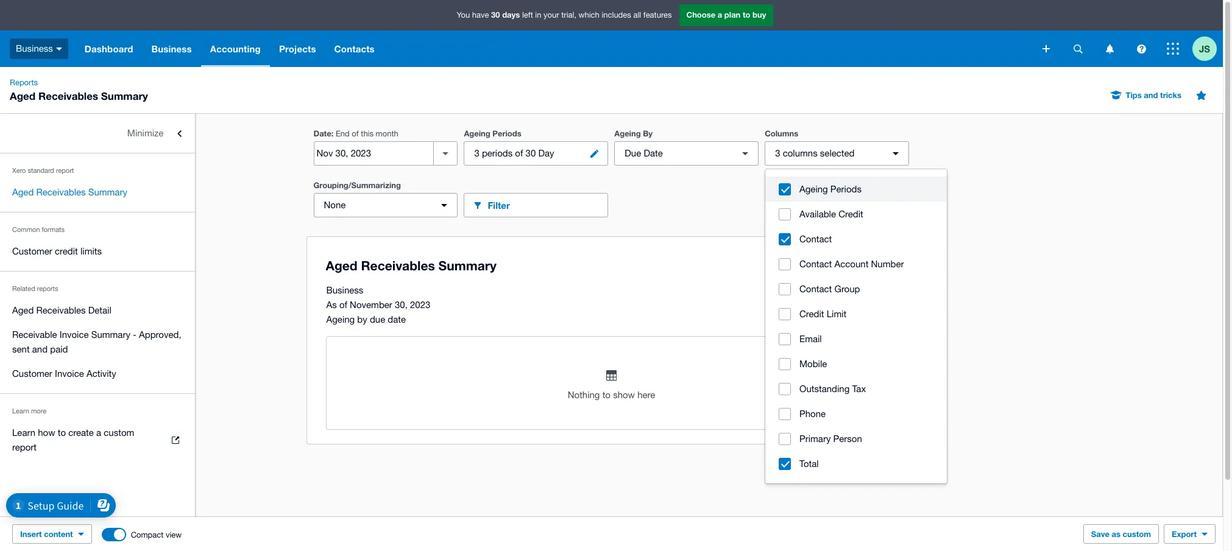 Task type: describe. For each thing, give the bounding box(es) containing it.
save as custom button
[[1084, 525, 1159, 544]]

business inside popup button
[[16, 43, 53, 53]]

remove from favorites image
[[1189, 83, 1213, 107]]

have
[[472, 11, 489, 20]]

aged inside reports aged receivables summary
[[10, 90, 35, 102]]

end
[[336, 129, 350, 138]]

Report title field
[[323, 252, 892, 280]]

ageing periods inside 'button'
[[800, 184, 862, 194]]

list of convenience dates image
[[434, 141, 458, 166]]

minimize
[[127, 128, 164, 138]]

business button
[[0, 30, 75, 67]]

invoice for customer
[[55, 369, 84, 379]]

0 horizontal spatial date
[[314, 129, 331, 138]]

date
[[388, 314, 406, 325]]

ageing inside 'button'
[[800, 184, 828, 194]]

paid
[[50, 344, 68, 355]]

your
[[544, 11, 559, 20]]

reports
[[37, 285, 58, 293]]

to inside banner
[[743, 10, 751, 20]]

in
[[535, 11, 542, 20]]

account
[[835, 259, 869, 269]]

business inside business as of november 30, 2023 ageing by due date
[[326, 285, 363, 296]]

create
[[68, 428, 94, 438]]

more button
[[807, 193, 855, 218]]

by
[[643, 129, 653, 138]]

dashboard
[[85, 43, 133, 54]]

learn for learn more
[[12, 408, 29, 415]]

nothing to show here
[[568, 390, 655, 400]]

ageing inside business as of november 30, 2023 ageing by due date
[[326, 314, 355, 325]]

banner containing js
[[0, 0, 1223, 67]]

total button
[[766, 452, 947, 477]]

aged for aged receivables summary
[[12, 187, 34, 197]]

business inside dropdown button
[[151, 43, 192, 54]]

projects button
[[270, 30, 325, 67]]

buy
[[753, 10, 766, 20]]

receivables inside reports aged receivables summary
[[38, 90, 98, 102]]

1 horizontal spatial svg image
[[1043, 45, 1050, 52]]

outstanding
[[800, 384, 850, 394]]

you
[[457, 11, 470, 20]]

credit limit button
[[766, 302, 947, 327]]

group
[[835, 284, 860, 294]]

save
[[1091, 530, 1110, 539]]

more
[[824, 200, 847, 211]]

reports aged receivables summary
[[10, 78, 148, 102]]

due date
[[625, 148, 663, 158]]

due
[[625, 148, 641, 158]]

accounting
[[210, 43, 261, 54]]

contact button
[[766, 227, 947, 252]]

summary for invoice
[[91, 330, 130, 340]]

1 vertical spatial credit
[[800, 309, 824, 319]]

customer credit limits link
[[0, 240, 195, 264]]

left
[[522, 11, 533, 20]]

contact for contact group
[[800, 284, 832, 294]]

choose
[[687, 10, 716, 20]]

0 horizontal spatial periods
[[493, 129, 522, 138]]

summary inside reports aged receivables summary
[[101, 90, 148, 102]]

insert content
[[20, 530, 73, 539]]

contact account number button
[[766, 252, 947, 277]]

filter
[[488, 200, 510, 211]]

you have 30 days left in your trial, which includes all features
[[457, 10, 672, 20]]

to inside learn how to create a custom report
[[58, 428, 66, 438]]

customer for customer invoice activity
[[12, 369, 52, 379]]

contact for contact account number
[[800, 259, 832, 269]]

due date button
[[615, 141, 759, 166]]

minimize button
[[0, 121, 195, 146]]

primary person
[[800, 434, 862, 444]]

customer for customer credit limits
[[12, 246, 52, 257]]

filter button
[[464, 193, 608, 218]]

of for business as of november 30, 2023 ageing by due date
[[339, 300, 347, 310]]

approved,
[[139, 330, 181, 340]]

month
[[376, 129, 398, 138]]

none button
[[314, 193, 458, 218]]

of inside date : end of this month
[[352, 129, 359, 138]]

choose a plan to buy
[[687, 10, 766, 20]]

number
[[871, 259, 904, 269]]

insert content button
[[12, 525, 92, 544]]

export
[[1172, 530, 1197, 539]]

receivables for summary
[[36, 187, 86, 197]]

list box containing ageing periods
[[766, 169, 947, 484]]

save as custom
[[1091, 530, 1151, 539]]

custom inside "button"
[[1123, 530, 1151, 539]]

standard
[[28, 167, 54, 174]]

and inside receivable invoice summary - approved, sent and paid
[[32, 344, 48, 355]]

primary person button
[[766, 427, 947, 452]]

primary
[[800, 434, 831, 444]]

30,
[[395, 300, 408, 310]]

customer invoice activity link
[[0, 362, 195, 386]]

total
[[800, 459, 819, 469]]

selected
[[820, 148, 855, 158]]

all
[[633, 11, 641, 20]]

grouping/summarizing
[[314, 180, 401, 190]]

0 vertical spatial credit
[[839, 209, 863, 219]]

outstanding tax button
[[766, 377, 947, 402]]

day
[[538, 148, 554, 158]]

30 inside button
[[526, 148, 536, 158]]

3 periods of 30 day
[[474, 148, 554, 158]]

ageing periods button
[[766, 177, 947, 202]]

compact
[[131, 531, 164, 540]]

0 horizontal spatial ageing periods
[[464, 129, 522, 138]]

content
[[44, 530, 73, 539]]

export button
[[1164, 525, 1216, 544]]

ageing up periods
[[464, 129, 490, 138]]

xero
[[12, 167, 26, 174]]



Task type: locate. For each thing, give the bounding box(es) containing it.
invoice inside receivable invoice summary - approved, sent and paid
[[60, 330, 89, 340]]

invoice for receivable
[[60, 330, 89, 340]]

aged receivables summary
[[12, 187, 127, 197]]

available credit button
[[766, 202, 947, 227]]

0 horizontal spatial credit
[[800, 309, 824, 319]]

custom right as
[[1123, 530, 1151, 539]]

3 down columns
[[775, 148, 780, 158]]

2 customer from the top
[[12, 369, 52, 379]]

1 vertical spatial customer
[[12, 369, 52, 379]]

svg image
[[1043, 45, 1050, 52], [56, 47, 62, 50]]

0 horizontal spatial of
[[339, 300, 347, 310]]

navigation containing dashboard
[[75, 30, 1034, 67]]

0 horizontal spatial svg image
[[56, 47, 62, 50]]

nothing
[[568, 390, 600, 400]]

0 vertical spatial custom
[[104, 428, 134, 438]]

2 horizontal spatial of
[[515, 148, 523, 158]]

1 vertical spatial contact
[[800, 259, 832, 269]]

receivables down xero standard report
[[36, 187, 86, 197]]

svg image inside business popup button
[[56, 47, 62, 50]]

1 vertical spatial a
[[96, 428, 101, 438]]

november
[[350, 300, 392, 310]]

2 3 from the left
[[775, 148, 780, 158]]

receivables down reports link
[[38, 90, 98, 102]]

0 vertical spatial aged
[[10, 90, 35, 102]]

of for 3 periods of 30 day
[[515, 148, 523, 158]]

to right how
[[58, 428, 66, 438]]

3 left periods
[[474, 148, 479, 158]]

ageing periods up more
[[800, 184, 862, 194]]

1 3 from the left
[[474, 148, 479, 158]]

2 vertical spatial contact
[[800, 284, 832, 294]]

email button
[[766, 327, 947, 352]]

1 vertical spatial 30
[[526, 148, 536, 158]]

report up aged receivables summary
[[56, 167, 74, 174]]

contact up credit limit
[[800, 284, 832, 294]]

a right 'create'
[[96, 428, 101, 438]]

summary down the minimize button on the top left of page
[[88, 187, 127, 197]]

custom right 'create'
[[104, 428, 134, 438]]

ageing down as on the bottom of page
[[326, 314, 355, 325]]

0 vertical spatial date
[[314, 129, 331, 138]]

3 for 3 periods of 30 day
[[474, 148, 479, 158]]

1 horizontal spatial report
[[56, 167, 74, 174]]

person
[[833, 434, 862, 444]]

2 vertical spatial aged
[[12, 305, 34, 316]]

periods
[[493, 129, 522, 138], [831, 184, 862, 194]]

business button
[[142, 30, 201, 67]]

1 horizontal spatial and
[[1144, 90, 1158, 100]]

0 horizontal spatial business
[[16, 43, 53, 53]]

1 horizontal spatial periods
[[831, 184, 862, 194]]

0 vertical spatial of
[[352, 129, 359, 138]]

tips and tricks button
[[1104, 85, 1189, 105]]

projects
[[279, 43, 316, 54]]

1 vertical spatial ageing periods
[[800, 184, 862, 194]]

learn inside learn how to create a custom report
[[12, 428, 35, 438]]

1 horizontal spatial 30
[[526, 148, 536, 158]]

here
[[638, 390, 655, 400]]

0 vertical spatial and
[[1144, 90, 1158, 100]]

ageing up available
[[800, 184, 828, 194]]

1 horizontal spatial date
[[644, 148, 663, 158]]

more
[[31, 408, 46, 415]]

receivables for detail
[[36, 305, 86, 316]]

1 vertical spatial to
[[603, 390, 611, 400]]

date right due
[[644, 148, 663, 158]]

js
[[1199, 43, 1210, 54]]

summary for receivables
[[88, 187, 127, 197]]

0 horizontal spatial custom
[[104, 428, 134, 438]]

receivables
[[38, 90, 98, 102], [36, 187, 86, 197], [36, 305, 86, 316]]

2 vertical spatial summary
[[91, 330, 130, 340]]

date left end
[[314, 129, 331, 138]]

summary left -
[[91, 330, 130, 340]]

custom
[[104, 428, 134, 438], [1123, 530, 1151, 539]]

2 horizontal spatial business
[[326, 285, 363, 296]]

report inside learn how to create a custom report
[[12, 442, 37, 453]]

navigation
[[75, 30, 1034, 67]]

credit down ageing periods 'button'
[[839, 209, 863, 219]]

learn more
[[12, 408, 46, 415]]

contact inside button
[[800, 259, 832, 269]]

dashboard link
[[75, 30, 142, 67]]

1 vertical spatial aged
[[12, 187, 34, 197]]

ageing left by
[[615, 129, 641, 138]]

1 vertical spatial invoice
[[55, 369, 84, 379]]

phone
[[800, 409, 826, 419]]

2 vertical spatial to
[[58, 428, 66, 438]]

3 for 3 columns selected
[[775, 148, 780, 158]]

tax
[[852, 384, 866, 394]]

0 vertical spatial customer
[[12, 246, 52, 257]]

and down 'receivable'
[[32, 344, 48, 355]]

to left show on the bottom of page
[[603, 390, 611, 400]]

how
[[38, 428, 55, 438]]

2 horizontal spatial to
[[743, 10, 751, 20]]

mobile
[[800, 359, 827, 369]]

0 horizontal spatial 30
[[491, 10, 500, 20]]

activity
[[87, 369, 116, 379]]

aged receivables summary link
[[0, 180, 195, 205]]

report down learn more
[[12, 442, 37, 453]]

1 horizontal spatial business
[[151, 43, 192, 54]]

date : end of this month
[[314, 129, 398, 138]]

customer down common formats
[[12, 246, 52, 257]]

1 contact from the top
[[800, 234, 832, 244]]

aged down related
[[12, 305, 34, 316]]

list box
[[766, 169, 947, 484]]

2 vertical spatial of
[[339, 300, 347, 310]]

2023
[[410, 300, 431, 310]]

3
[[474, 148, 479, 158], [775, 148, 780, 158]]

date inside popup button
[[644, 148, 663, 158]]

group containing ageing periods
[[766, 169, 947, 484]]

1 customer from the top
[[12, 246, 52, 257]]

0 vertical spatial periods
[[493, 129, 522, 138]]

accounting button
[[201, 30, 270, 67]]

email
[[800, 334, 822, 344]]

0 horizontal spatial report
[[12, 442, 37, 453]]

0 vertical spatial invoice
[[60, 330, 89, 340]]

invoice down paid
[[55, 369, 84, 379]]

3 inside button
[[474, 148, 479, 158]]

0 vertical spatial ageing periods
[[464, 129, 522, 138]]

contact for contact
[[800, 234, 832, 244]]

1 vertical spatial receivables
[[36, 187, 86, 197]]

1 vertical spatial custom
[[1123, 530, 1151, 539]]

banner
[[0, 0, 1223, 67]]

ageing
[[464, 129, 490, 138], [615, 129, 641, 138], [800, 184, 828, 194], [326, 314, 355, 325]]

customer down sent
[[12, 369, 52, 379]]

periods up 3 periods of 30 day
[[493, 129, 522, 138]]

1 horizontal spatial custom
[[1123, 530, 1151, 539]]

by
[[357, 314, 367, 325]]

invoice
[[60, 330, 89, 340], [55, 369, 84, 379]]

1 horizontal spatial a
[[718, 10, 722, 20]]

summary up minimize
[[101, 90, 148, 102]]

plan
[[725, 10, 741, 20]]

1 horizontal spatial ageing periods
[[800, 184, 862, 194]]

reports link
[[5, 77, 43, 89]]

aged for aged receivables detail
[[12, 305, 34, 316]]

learn
[[12, 408, 29, 415], [12, 428, 35, 438]]

contact account number
[[800, 259, 904, 269]]

summary
[[101, 90, 148, 102], [88, 187, 127, 197], [91, 330, 130, 340]]

receivables down reports
[[36, 305, 86, 316]]

aged
[[10, 90, 35, 102], [12, 187, 34, 197], [12, 305, 34, 316]]

Select end date field
[[314, 142, 434, 165]]

and right 'tips'
[[1144, 90, 1158, 100]]

compact view
[[131, 531, 182, 540]]

:
[[331, 129, 334, 138]]

0 vertical spatial contact
[[800, 234, 832, 244]]

of left 'this'
[[352, 129, 359, 138]]

1 horizontal spatial 3
[[775, 148, 780, 158]]

trial,
[[561, 11, 577, 20]]

learn how to create a custom report link
[[0, 421, 195, 460]]

summary inside receivable invoice summary - approved, sent and paid
[[91, 330, 130, 340]]

3 contact from the top
[[800, 284, 832, 294]]

credit left limit
[[800, 309, 824, 319]]

of inside business as of november 30, 2023 ageing by due date
[[339, 300, 347, 310]]

insert
[[20, 530, 42, 539]]

columns
[[765, 129, 799, 138]]

3 periods of 30 day button
[[464, 141, 608, 166]]

0 vertical spatial a
[[718, 10, 722, 20]]

learn how to create a custom report
[[12, 428, 134, 453]]

of inside '3 periods of 30 day' button
[[515, 148, 523, 158]]

contacts
[[334, 43, 375, 54]]

outstanding tax
[[800, 384, 866, 394]]

1 vertical spatial of
[[515, 148, 523, 158]]

reports
[[10, 78, 38, 87]]

contact up contact group
[[800, 259, 832, 269]]

credit
[[55, 246, 78, 257]]

invoice up paid
[[60, 330, 89, 340]]

1 horizontal spatial credit
[[839, 209, 863, 219]]

a inside learn how to create a custom report
[[96, 428, 101, 438]]

periods up more
[[831, 184, 862, 194]]

30 right have
[[491, 10, 500, 20]]

learn for learn how to create a custom report
[[12, 428, 35, 438]]

due
[[370, 314, 385, 325]]

0 vertical spatial 30
[[491, 10, 500, 20]]

ageing periods
[[464, 129, 522, 138], [800, 184, 862, 194]]

related
[[12, 285, 35, 293]]

available
[[800, 209, 836, 219]]

features
[[643, 11, 672, 20]]

0 vertical spatial receivables
[[38, 90, 98, 102]]

periods inside ageing periods 'button'
[[831, 184, 862, 194]]

1 vertical spatial learn
[[12, 428, 35, 438]]

learn left more on the left bottom
[[12, 408, 29, 415]]

0 vertical spatial summary
[[101, 90, 148, 102]]

0 vertical spatial learn
[[12, 408, 29, 415]]

credit limit
[[800, 309, 847, 319]]

to left buy
[[743, 10, 751, 20]]

2 contact from the top
[[800, 259, 832, 269]]

30
[[491, 10, 500, 20], [526, 148, 536, 158]]

aged down reports link
[[10, 90, 35, 102]]

1 horizontal spatial to
[[603, 390, 611, 400]]

0 horizontal spatial to
[[58, 428, 66, 438]]

receivable invoice summary - approved, sent and paid link
[[0, 323, 195, 362]]

0 vertical spatial to
[[743, 10, 751, 20]]

contact down available
[[800, 234, 832, 244]]

common
[[12, 226, 40, 233]]

ageing periods up periods
[[464, 129, 522, 138]]

related reports
[[12, 285, 58, 293]]

2 vertical spatial receivables
[[36, 305, 86, 316]]

0 horizontal spatial 3
[[474, 148, 479, 158]]

1 horizontal spatial of
[[352, 129, 359, 138]]

1 vertical spatial periods
[[831, 184, 862, 194]]

a left plan
[[718, 10, 722, 20]]

contact group button
[[766, 277, 947, 302]]

2 learn from the top
[[12, 428, 35, 438]]

formats
[[42, 226, 65, 233]]

0 horizontal spatial a
[[96, 428, 101, 438]]

tips
[[1126, 90, 1142, 100]]

detail
[[88, 305, 111, 316]]

1 vertical spatial report
[[12, 442, 37, 453]]

common formats
[[12, 226, 65, 233]]

receivable invoice summary - approved, sent and paid
[[12, 330, 181, 355]]

a
[[718, 10, 722, 20], [96, 428, 101, 438]]

0 horizontal spatial and
[[32, 344, 48, 355]]

of right as on the bottom of page
[[339, 300, 347, 310]]

1 vertical spatial date
[[644, 148, 663, 158]]

-
[[133, 330, 136, 340]]

1 vertical spatial summary
[[88, 187, 127, 197]]

1 learn from the top
[[12, 408, 29, 415]]

group
[[766, 169, 947, 484]]

of right periods
[[515, 148, 523, 158]]

includes
[[602, 11, 631, 20]]

which
[[579, 11, 600, 20]]

and inside button
[[1144, 90, 1158, 100]]

ageing by
[[615, 129, 653, 138]]

learn down learn more
[[12, 428, 35, 438]]

custom inside learn how to create a custom report
[[104, 428, 134, 438]]

1 vertical spatial and
[[32, 344, 48, 355]]

30 left day
[[526, 148, 536, 158]]

aged receivables detail link
[[0, 299, 195, 323]]

0 vertical spatial report
[[56, 167, 74, 174]]

svg image
[[1167, 43, 1179, 55], [1074, 44, 1083, 53], [1106, 44, 1114, 53], [1137, 44, 1146, 53]]

aged down xero
[[12, 187, 34, 197]]

phone button
[[766, 402, 947, 427]]

update
[[870, 200, 902, 211]]

contact
[[800, 234, 832, 244], [800, 259, 832, 269], [800, 284, 832, 294]]



Task type: vqa. For each thing, say whether or not it's contained in the screenshot.
Time
no



